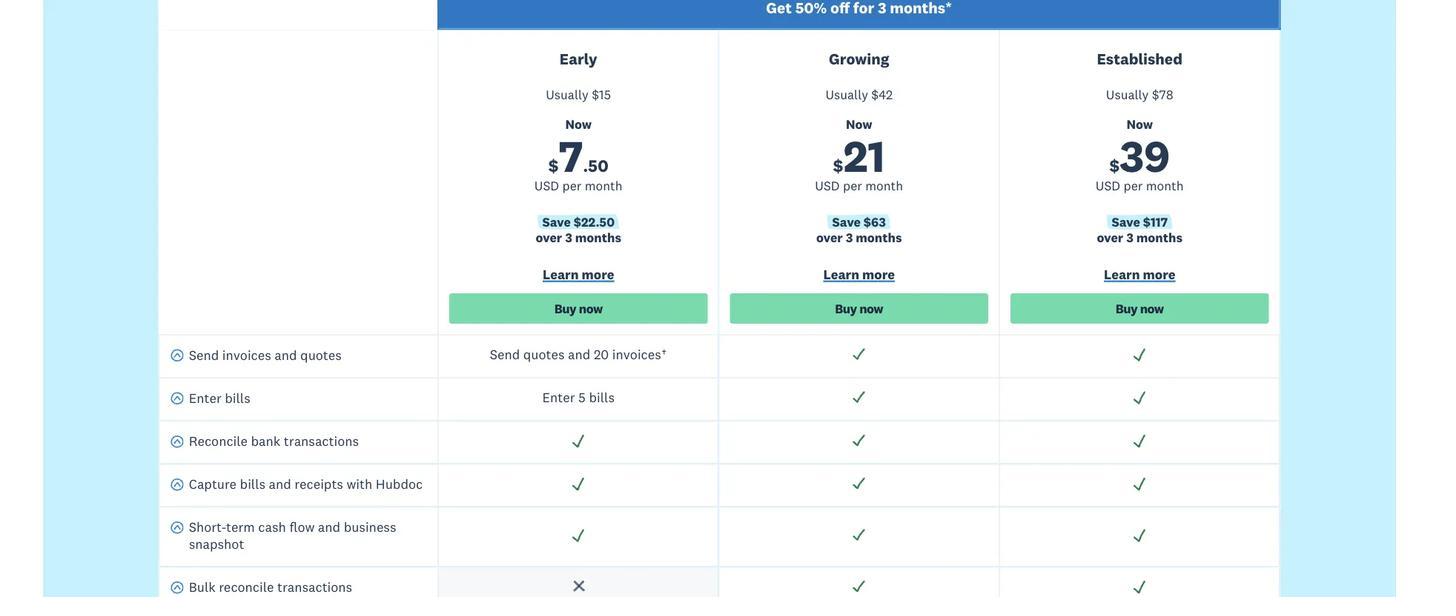 Task type: describe. For each thing, give the bounding box(es) containing it.
established
[[1097, 49, 1183, 68]]

early
[[560, 49, 598, 68]]

save $22.50
[[543, 214, 615, 230]]

$ inside $ 7 . 50
[[549, 155, 559, 176]]

usually for 21
[[826, 87, 868, 103]]

short-
[[189, 519, 226, 536]]

$22.50
[[574, 214, 615, 230]]

learn for 7
[[543, 266, 579, 283]]

39
[[1120, 128, 1170, 183]]

months for 39
[[1137, 230, 1183, 246]]

enter for enter 5 bills
[[543, 389, 575, 406]]

usd per month for 39
[[1096, 178, 1184, 194]]

21
[[844, 128, 885, 183]]

.
[[583, 155, 588, 176]]

bulk reconcile transactions button
[[170, 579, 352, 598]]

reconcile
[[219, 579, 274, 596]]

over for 39
[[1097, 230, 1124, 246]]

usually for 39
[[1106, 87, 1149, 103]]

usd for 39
[[1096, 178, 1121, 194]]

enter for enter bills
[[189, 390, 222, 407]]

and for receipts
[[269, 476, 291, 493]]

enter bills button
[[170, 390, 250, 410]]

transactions for bulk reconcile transactions
[[277, 579, 352, 596]]

quotes inside send invoices and quotes button
[[300, 347, 342, 364]]

bills for enter bills
[[225, 390, 250, 407]]

per for 7
[[563, 178, 582, 194]]

reconcile bank transactions
[[189, 433, 359, 450]]

short-term cash flow and business snapshot button
[[170, 519, 427, 557]]

bulk reconcile transactions
[[189, 579, 352, 596]]

flow
[[290, 519, 315, 536]]

20
[[594, 346, 609, 363]]

save $63
[[833, 214, 886, 230]]

usd for 7
[[535, 178, 559, 194]]

more for 21
[[863, 266, 895, 283]]

learn more for 21
[[824, 266, 895, 283]]

$ 7 . 50
[[549, 128, 609, 183]]

excluded image
[[571, 579, 586, 595]]

enter bills
[[189, 390, 250, 407]]

reconcile bank transactions button
[[170, 433, 359, 453]]

15
[[599, 87, 611, 103]]

$ down established
[[1152, 87, 1160, 103]]

over 3 months for 21
[[817, 230, 902, 246]]

send invoices and quotes
[[189, 347, 342, 364]]

usually for 7
[[546, 87, 589, 103]]

enter 5 bills
[[543, 389, 615, 406]]

3 for 21
[[846, 230, 853, 246]]

7
[[559, 128, 583, 183]]

over for 21
[[817, 230, 843, 246]]

save for 39
[[1112, 214, 1141, 230]]

now for 7
[[565, 116, 592, 132]]

capture bills and receipts with hubdoc
[[189, 476, 423, 493]]

1 horizontal spatial quotes
[[523, 346, 565, 363]]

save for 7
[[543, 214, 571, 230]]

short-term cash flow and business snapshot
[[189, 519, 396, 553]]

and for quotes
[[275, 347, 297, 364]]

50
[[588, 155, 609, 176]]

month for 21
[[866, 178, 903, 194]]

cash
[[258, 519, 286, 536]]

send invoices and quotes button
[[170, 346, 342, 367]]

bulk
[[189, 579, 216, 596]]

bank
[[251, 433, 281, 450]]



Task type: locate. For each thing, give the bounding box(es) containing it.
0 horizontal spatial now
[[579, 301, 603, 317]]

usd up save $117
[[1096, 178, 1121, 194]]

usd
[[535, 178, 559, 194], [815, 178, 840, 194], [1096, 178, 1121, 194]]

$ down early
[[592, 87, 599, 103]]

over
[[536, 230, 562, 246], [817, 230, 843, 246], [1097, 230, 1124, 246]]

1 usd from the left
[[535, 178, 559, 194]]

learn more for 7
[[543, 266, 614, 283]]

2 horizontal spatial more
[[1143, 266, 1176, 283]]

usd per month for 21
[[815, 178, 903, 194]]

2 over from the left
[[817, 230, 843, 246]]

usd per month
[[535, 178, 623, 194], [815, 178, 903, 194], [1096, 178, 1184, 194]]

save left $22.50
[[543, 214, 571, 230]]

2 usually from the left
[[826, 87, 868, 103]]

months for 21
[[856, 230, 902, 246]]

per
[[563, 178, 582, 194], [843, 178, 862, 194], [1124, 178, 1143, 194]]

learn more
[[543, 266, 614, 283], [824, 266, 895, 283], [1104, 266, 1176, 283]]

3 over 3 months from the left
[[1097, 230, 1183, 246]]

now down usually $ 78
[[1127, 116, 1153, 132]]

2 3 from the left
[[846, 230, 853, 246]]

0 vertical spatial transactions
[[284, 433, 359, 450]]

2 buy now link from the left
[[730, 294, 989, 324]]

3 more from the left
[[1143, 266, 1176, 283]]

0 horizontal spatial now
[[565, 116, 592, 132]]

3 usd from the left
[[1096, 178, 1121, 194]]

3 learn more link from the left
[[1011, 266, 1269, 286]]

3 for 39
[[1127, 230, 1134, 246]]

now for 39
[[1127, 116, 1153, 132]]

2 months from the left
[[856, 230, 902, 246]]

learn more link for 7
[[449, 266, 708, 286]]

2 buy now from the left
[[835, 301, 883, 317]]

usually down established
[[1106, 87, 1149, 103]]

3 left $22.50
[[565, 230, 572, 246]]

1 horizontal spatial usually
[[826, 87, 868, 103]]

per up save $22.50
[[563, 178, 582, 194]]

1 learn more from the left
[[543, 266, 614, 283]]

2 usd per month from the left
[[815, 178, 903, 194]]

usually $ 78
[[1106, 87, 1174, 103]]

learn down save $22.50
[[543, 266, 579, 283]]

term
[[226, 519, 255, 536]]

buy now link for 21
[[730, 294, 989, 324]]

capture
[[189, 476, 237, 493]]

transactions
[[284, 433, 359, 450], [277, 579, 352, 596]]

0 horizontal spatial 3
[[565, 230, 572, 246]]

and inside short-term cash flow and business snapshot
[[318, 519, 341, 536]]

3 buy now link from the left
[[1011, 294, 1269, 324]]

1 usually from the left
[[546, 87, 589, 103]]

0 horizontal spatial learn more link
[[449, 266, 708, 286]]

1 horizontal spatial month
[[866, 178, 903, 194]]

2 horizontal spatial save
[[1112, 214, 1141, 230]]

0 horizontal spatial quotes
[[300, 347, 342, 364]]

invoices†
[[612, 346, 667, 363]]

invoices
[[222, 347, 271, 364]]

3 month from the left
[[1146, 178, 1184, 194]]

buy now for 7
[[555, 301, 603, 317]]

month
[[585, 178, 623, 194], [866, 178, 903, 194], [1146, 178, 1184, 194]]

bills
[[589, 389, 615, 406], [225, 390, 250, 407], [240, 476, 266, 493]]

2 usd from the left
[[815, 178, 840, 194]]

1 horizontal spatial over 3 months
[[817, 230, 902, 246]]

0 horizontal spatial send
[[189, 347, 219, 364]]

send quotes and 20 invoices†
[[490, 346, 667, 363]]

2 over 3 months from the left
[[817, 230, 902, 246]]

2 horizontal spatial usd
[[1096, 178, 1121, 194]]

and
[[568, 346, 591, 363], [275, 347, 297, 364], [269, 476, 291, 493], [318, 519, 341, 536]]

learn more link down the save $63
[[730, 266, 989, 286]]

buy now link
[[449, 294, 708, 324], [730, 294, 989, 324], [1011, 294, 1269, 324]]

buy
[[555, 301, 577, 317], [835, 301, 857, 317], [1116, 301, 1138, 317]]

0 horizontal spatial buy
[[555, 301, 577, 317]]

1 horizontal spatial learn
[[824, 266, 860, 283]]

0 horizontal spatial usd per month
[[535, 178, 623, 194]]

$
[[592, 87, 599, 103], [872, 87, 879, 103], [1152, 87, 1160, 103], [549, 155, 559, 176], [833, 155, 844, 176], [1110, 155, 1120, 176]]

usually down "growing"
[[826, 87, 868, 103]]

learn for 21
[[824, 266, 860, 283]]

buy now for 21
[[835, 301, 883, 317]]

3 months from the left
[[1137, 230, 1183, 246]]

now down usually $ 42
[[846, 116, 873, 132]]

$ up the save $63
[[833, 155, 844, 176]]

included image
[[852, 347, 867, 363], [1132, 390, 1148, 406], [571, 433, 586, 449], [571, 476, 586, 492], [852, 476, 867, 492], [852, 528, 867, 544], [852, 579, 867, 595]]

78
[[1160, 87, 1174, 103]]

usd per month down .
[[535, 178, 623, 194]]

1 vertical spatial transactions
[[277, 579, 352, 596]]

1 horizontal spatial buy now
[[835, 301, 883, 317]]

2 more from the left
[[863, 266, 895, 283]]

0 horizontal spatial over 3 months
[[536, 230, 622, 246]]

now
[[565, 116, 592, 132], [846, 116, 873, 132], [1127, 116, 1153, 132]]

send for send invoices and quotes
[[189, 347, 219, 364]]

2 horizontal spatial buy now
[[1116, 301, 1164, 317]]

0 horizontal spatial buy now link
[[449, 294, 708, 324]]

usd per month for 7
[[535, 178, 623, 194]]

$ inside $ 39
[[1110, 155, 1120, 176]]

3 now from the left
[[1140, 301, 1164, 317]]

learn down the save $63
[[824, 266, 860, 283]]

month up "$117"
[[1146, 178, 1184, 194]]

3 learn more from the left
[[1104, 266, 1176, 283]]

0 horizontal spatial more
[[582, 266, 614, 283]]

0 horizontal spatial usd
[[535, 178, 559, 194]]

learn more link down save $117
[[1011, 266, 1269, 286]]

1 horizontal spatial over
[[817, 230, 843, 246]]

business
[[344, 519, 396, 536]]

2 now from the left
[[860, 301, 883, 317]]

1 horizontal spatial send
[[490, 346, 520, 363]]

1 over from the left
[[536, 230, 562, 246]]

2 horizontal spatial learn more link
[[1011, 266, 1269, 286]]

3 over from the left
[[1097, 230, 1124, 246]]

1 month from the left
[[585, 178, 623, 194]]

per for 21
[[843, 178, 862, 194]]

learn
[[543, 266, 579, 283], [824, 266, 860, 283], [1104, 266, 1140, 283]]

months for 7
[[575, 230, 622, 246]]

2 horizontal spatial usually
[[1106, 87, 1149, 103]]

2 horizontal spatial now
[[1127, 116, 1153, 132]]

0 horizontal spatial usually
[[546, 87, 589, 103]]

usd per month up save $117
[[1096, 178, 1184, 194]]

2 per from the left
[[843, 178, 862, 194]]

0 horizontal spatial learn more
[[543, 266, 614, 283]]

0 horizontal spatial buy now
[[555, 301, 603, 317]]

learn more link
[[449, 266, 708, 286], [730, 266, 989, 286], [1011, 266, 1269, 286]]

included image
[[1132, 347, 1148, 363], [852, 390, 867, 406], [852, 433, 867, 449], [1132, 433, 1148, 449], [1132, 476, 1148, 492], [571, 528, 586, 544], [1132, 528, 1148, 544], [1132, 579, 1148, 595]]

2 now from the left
[[846, 116, 873, 132]]

$ 39
[[1110, 128, 1170, 183]]

more down $22.50
[[582, 266, 614, 283]]

buy now link for 7
[[449, 294, 708, 324]]

usd up save $22.50
[[535, 178, 559, 194]]

0 horizontal spatial per
[[563, 178, 582, 194]]

1 horizontal spatial now
[[860, 301, 883, 317]]

send
[[490, 346, 520, 363], [189, 347, 219, 364]]

1 horizontal spatial usd
[[815, 178, 840, 194]]

and right flow
[[318, 519, 341, 536]]

save
[[543, 214, 571, 230], [833, 214, 861, 230], [1112, 214, 1141, 230]]

3 usd per month from the left
[[1096, 178, 1184, 194]]

snapshot
[[189, 536, 244, 553]]

1 learn more link from the left
[[449, 266, 708, 286]]

2 horizontal spatial buy now link
[[1011, 294, 1269, 324]]

now for 7
[[579, 301, 603, 317]]

over left "$117"
[[1097, 230, 1124, 246]]

3 for 7
[[565, 230, 572, 246]]

2 buy from the left
[[835, 301, 857, 317]]

transactions down "short-term cash flow and business snapshot" 'button'
[[277, 579, 352, 596]]

2 horizontal spatial over 3 months
[[1097, 230, 1183, 246]]

usually $ 42
[[826, 87, 893, 103]]

3 left "$117"
[[1127, 230, 1134, 246]]

per up save $117
[[1124, 178, 1143, 194]]

learn more down save $117
[[1104, 266, 1176, 283]]

1 horizontal spatial per
[[843, 178, 862, 194]]

1 horizontal spatial now
[[846, 116, 873, 132]]

1 horizontal spatial enter
[[543, 389, 575, 406]]

learn more link down save $22.50
[[449, 266, 708, 286]]

3 usually from the left
[[1106, 87, 1149, 103]]

3 3 from the left
[[1127, 230, 1134, 246]]

2 horizontal spatial now
[[1140, 301, 1164, 317]]

2 month from the left
[[866, 178, 903, 194]]

1 buy now link from the left
[[449, 294, 708, 324]]

and left receipts
[[269, 476, 291, 493]]

$ inside $ 21
[[833, 155, 844, 176]]

$ down "growing"
[[872, 87, 879, 103]]

quotes
[[523, 346, 565, 363], [300, 347, 342, 364]]

$117
[[1143, 214, 1168, 230]]

now for 21
[[846, 116, 873, 132]]

3 left $63
[[846, 230, 853, 246]]

usd for 21
[[815, 178, 840, 194]]

1 more from the left
[[582, 266, 614, 283]]

1 per from the left
[[563, 178, 582, 194]]

3 per from the left
[[1124, 178, 1143, 194]]

now for 21
[[860, 301, 883, 317]]

1 horizontal spatial usd per month
[[815, 178, 903, 194]]

over left $63
[[817, 230, 843, 246]]

1 horizontal spatial 3
[[846, 230, 853, 246]]

1 3 from the left
[[565, 230, 572, 246]]

reconcile
[[189, 433, 248, 450]]

more for 7
[[582, 266, 614, 283]]

2 horizontal spatial months
[[1137, 230, 1183, 246]]

save left $63
[[833, 214, 861, 230]]

1 usd per month from the left
[[535, 178, 623, 194]]

$ 21
[[833, 128, 885, 183]]

month up $63
[[866, 178, 903, 194]]

with
[[347, 476, 373, 493]]

$ up save $117
[[1110, 155, 1120, 176]]

1 horizontal spatial buy
[[835, 301, 857, 317]]

1 learn from the left
[[543, 266, 579, 283]]

42
[[879, 87, 893, 103]]

buy now
[[555, 301, 603, 317], [835, 301, 883, 317], [1116, 301, 1164, 317]]

5
[[579, 389, 586, 406]]

2 learn more link from the left
[[730, 266, 989, 286]]

2 horizontal spatial learn
[[1104, 266, 1140, 283]]

enter up reconcile
[[189, 390, 222, 407]]

1 horizontal spatial learn more link
[[730, 266, 989, 286]]

0 horizontal spatial over
[[536, 230, 562, 246]]

1 months from the left
[[575, 230, 622, 246]]

per for 39
[[1124, 178, 1143, 194]]

1 now from the left
[[565, 116, 592, 132]]

growing
[[829, 49, 890, 68]]

2 learn more from the left
[[824, 266, 895, 283]]

receipts
[[295, 476, 343, 493]]

over 3 months
[[536, 230, 622, 246], [817, 230, 902, 246], [1097, 230, 1183, 246]]

2 horizontal spatial learn more
[[1104, 266, 1176, 283]]

$ left .
[[549, 155, 559, 176]]

hubdoc
[[376, 476, 423, 493]]

3 buy now from the left
[[1116, 301, 1164, 317]]

1 now from the left
[[579, 301, 603, 317]]

and right invoices
[[275, 347, 297, 364]]

buy for 7
[[555, 301, 577, 317]]

buy for 21
[[835, 301, 857, 317]]

over for 7
[[536, 230, 562, 246]]

send for send quotes and 20 invoices†
[[490, 346, 520, 363]]

usually down early
[[546, 87, 589, 103]]

and left 20
[[568, 346, 591, 363]]

save left "$117"
[[1112, 214, 1141, 230]]

2 horizontal spatial 3
[[1127, 230, 1134, 246]]

0 horizontal spatial learn
[[543, 266, 579, 283]]

more down "$117"
[[1143, 266, 1176, 283]]

send inside button
[[189, 347, 219, 364]]

2 horizontal spatial month
[[1146, 178, 1184, 194]]

enter inside button
[[189, 390, 222, 407]]

learn more down the save $63
[[824, 266, 895, 283]]

month for 39
[[1146, 178, 1184, 194]]

over 3 months for 7
[[536, 230, 622, 246]]

bills for capture bills and receipts with hubdoc
[[240, 476, 266, 493]]

over left $22.50
[[536, 230, 562, 246]]

1 horizontal spatial save
[[833, 214, 861, 230]]

2 save from the left
[[833, 214, 861, 230]]

3 now from the left
[[1127, 116, 1153, 132]]

usd left "21"
[[815, 178, 840, 194]]

2 horizontal spatial usd per month
[[1096, 178, 1184, 194]]

1 buy now from the left
[[555, 301, 603, 317]]

usually $ 15
[[546, 87, 611, 103]]

month for 7
[[585, 178, 623, 194]]

$63
[[864, 214, 886, 230]]

bills right capture
[[240, 476, 266, 493]]

0 horizontal spatial months
[[575, 230, 622, 246]]

2 horizontal spatial buy
[[1116, 301, 1138, 317]]

1 horizontal spatial buy now link
[[730, 294, 989, 324]]

1 save from the left
[[543, 214, 571, 230]]

1 horizontal spatial more
[[863, 266, 895, 283]]

month down 50
[[585, 178, 623, 194]]

1 horizontal spatial learn more
[[824, 266, 895, 283]]

capture bills and receipts with hubdoc button
[[170, 476, 423, 497]]

over 3 months for 39
[[1097, 230, 1183, 246]]

more
[[582, 266, 614, 283], [863, 266, 895, 283], [1143, 266, 1176, 283]]

per up the save $63
[[843, 178, 862, 194]]

save for 21
[[833, 214, 861, 230]]

0 horizontal spatial enter
[[189, 390, 222, 407]]

more down $63
[[863, 266, 895, 283]]

1 horizontal spatial months
[[856, 230, 902, 246]]

3 learn from the left
[[1104, 266, 1140, 283]]

months
[[575, 230, 622, 246], [856, 230, 902, 246], [1137, 230, 1183, 246]]

0 horizontal spatial month
[[585, 178, 623, 194]]

and for 20
[[568, 346, 591, 363]]

1 over 3 months from the left
[[536, 230, 622, 246]]

2 horizontal spatial per
[[1124, 178, 1143, 194]]

enter left '5'
[[543, 389, 575, 406]]

enter
[[543, 389, 575, 406], [189, 390, 222, 407]]

transactions up receipts
[[284, 433, 359, 450]]

usd per month up the save $63
[[815, 178, 903, 194]]

2 learn from the left
[[824, 266, 860, 283]]

0 horizontal spatial save
[[543, 214, 571, 230]]

bills right '5'
[[589, 389, 615, 406]]

save $117
[[1112, 214, 1168, 230]]

now
[[579, 301, 603, 317], [860, 301, 883, 317], [1140, 301, 1164, 317]]

1 buy from the left
[[555, 301, 577, 317]]

usually
[[546, 87, 589, 103], [826, 87, 868, 103], [1106, 87, 1149, 103]]

transactions for reconcile bank transactions
[[284, 433, 359, 450]]

bills down invoices
[[225, 390, 250, 407]]

3 save from the left
[[1112, 214, 1141, 230]]

2 horizontal spatial over
[[1097, 230, 1124, 246]]

learn more down save $22.50
[[543, 266, 614, 283]]

learn down save $117
[[1104, 266, 1140, 283]]

learn more link for 21
[[730, 266, 989, 286]]

3
[[565, 230, 572, 246], [846, 230, 853, 246], [1127, 230, 1134, 246]]

3 buy from the left
[[1116, 301, 1138, 317]]

now down usually $ 15
[[565, 116, 592, 132]]



Task type: vqa. For each thing, say whether or not it's contained in the screenshot.
statements
no



